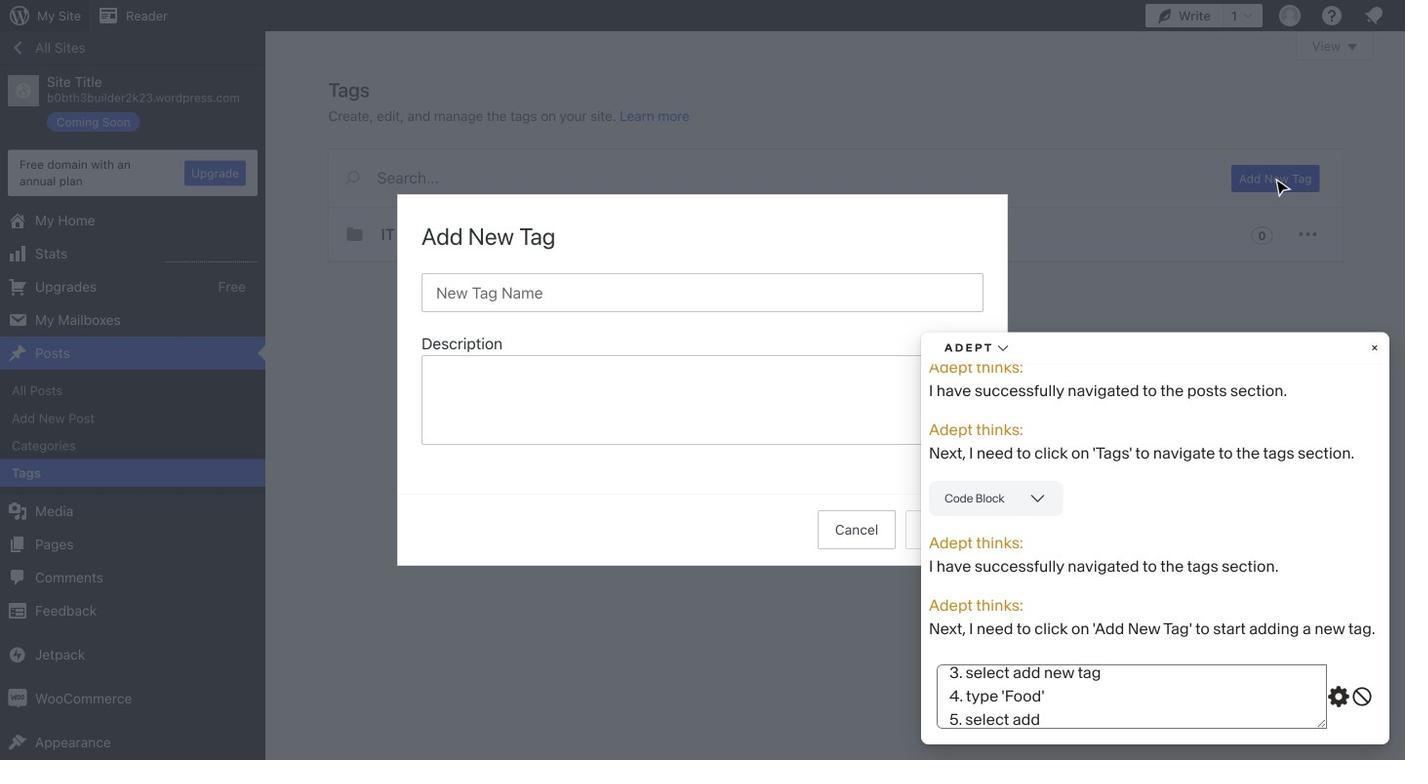 Task type: vqa. For each thing, say whether or not it's contained in the screenshot.
"img"
yes



Task type: locate. For each thing, give the bounding box(es) containing it.
group
[[422, 332, 984, 451]]

New Tag Name text field
[[422, 273, 984, 312]]

dialog
[[398, 195, 1007, 565]]

None text field
[[422, 355, 984, 445]]

closed image
[[1347, 44, 1357, 51]]

main content
[[328, 31, 1374, 261]]

manage your notifications image
[[1362, 4, 1386, 27]]

None search field
[[328, 149, 1208, 206]]



Task type: describe. For each thing, give the bounding box(es) containing it.
update your profile, personal settings, and more image
[[1278, 4, 1302, 27]]

img image
[[8, 689, 27, 708]]

it image
[[343, 222, 366, 246]]

toggle menu image
[[1296, 222, 1320, 246]]

help image
[[1320, 4, 1344, 27]]

highest hourly views 0 image
[[165, 250, 258, 263]]



